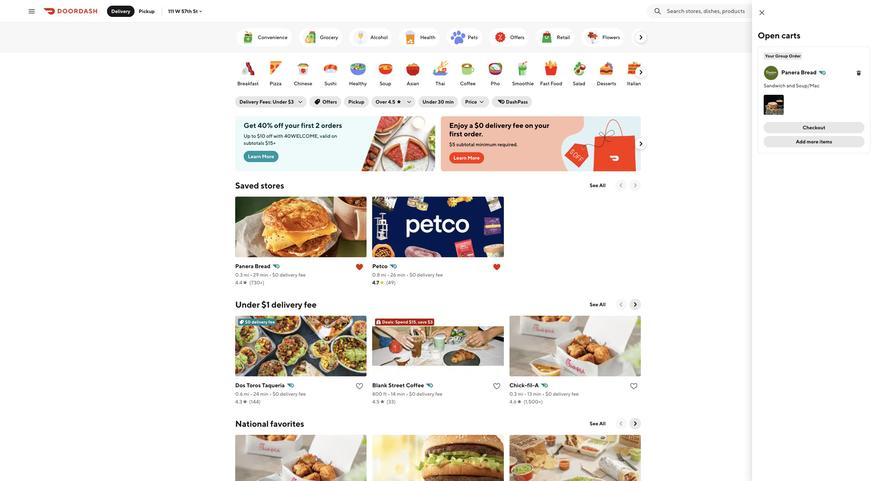 Task type: locate. For each thing, give the bounding box(es) containing it.
1 horizontal spatial on
[[525, 121, 534, 129]]

1 vertical spatial $3
[[428, 319, 433, 325]]

more
[[262, 154, 274, 159], [468, 155, 480, 161]]

ft
[[384, 391, 387, 397]]

offers down "sushi" on the top left of page
[[323, 99, 337, 105]]

on down dashpass
[[525, 121, 534, 129]]

delivery down the blank street coffee
[[417, 391, 435, 397]]

panera up "and"
[[782, 69, 801, 76]]

on right valid
[[332, 133, 338, 139]]

pizza
[[270, 81, 282, 86]]

previous button of carousel image for national favorites
[[618, 420, 625, 427]]

off up the with at left
[[274, 121, 284, 129]]

min right 29
[[260, 272, 269, 278]]

0 vertical spatial $3
[[288, 99, 294, 105]]

• down the blank street coffee
[[406, 391, 409, 397]]

1 vertical spatial previous button of carousel image
[[618, 301, 625, 308]]

on inside up to $10 off with 40welcome, valid on subtotals $15+
[[332, 133, 338, 139]]

2 see all from the top
[[590, 302, 606, 307]]

under inside the under 30 min button
[[423, 99, 437, 105]]

click to remove this store from your saved list image for petco
[[493, 263, 501, 271]]

previous button of carousel image for saved stores
[[618, 182, 625, 189]]

2 vertical spatial next button of carousel image
[[632, 420, 639, 427]]

$​0 for dos toros taqueria
[[273, 391, 279, 397]]

0.6 mi • 24 min • $​0 delivery fee
[[235, 391, 306, 397]]

2 see all link from the top
[[586, 299, 610, 310]]

retail image
[[539, 29, 556, 46]]

1 vertical spatial 0.3
[[510, 391, 517, 397]]

2 vertical spatial all
[[600, 421, 606, 426]]

0 horizontal spatial learn more
[[248, 154, 274, 159]]

0 horizontal spatial coffee
[[406, 382, 425, 389]]

next button of carousel image for under $1 delivery fee
[[632, 301, 639, 308]]

fee inside enjoy a $0 delivery fee on your first order.
[[513, 121, 524, 129]]

1 horizontal spatial 4.5
[[388, 99, 396, 105]]

grocery link
[[299, 28, 343, 47]]

offers inside button
[[323, 99, 337, 105]]

1 horizontal spatial bread
[[802, 69, 817, 76]]

$​0 for panera bread
[[273, 272, 279, 278]]

2 vertical spatial previous button of carousel image
[[618, 420, 625, 427]]

more down $15+
[[262, 154, 274, 159]]

delivery inside enjoy a $0 delivery fee on your first order.
[[486, 121, 512, 129]]

breakfast
[[238, 81, 259, 86]]

1 horizontal spatial 0.3
[[510, 391, 517, 397]]

0 vertical spatial previous button of carousel image
[[618, 182, 625, 189]]

0 vertical spatial 4.5
[[388, 99, 396, 105]]

up to $10 off with 40welcome, valid on subtotals $15+
[[244, 133, 338, 146]]

0 horizontal spatial panera bread
[[235, 263, 271, 270]]

min for panera bread
[[260, 272, 269, 278]]

delivery inside button
[[111, 8, 130, 14]]

learn more button down subtotals
[[244, 151, 279, 162]]

learn more for 40%
[[248, 154, 274, 159]]

under right "fees:"
[[273, 99, 287, 105]]

1 horizontal spatial pickup button
[[344, 96, 369, 108]]

under for under $1 delivery fee
[[235, 300, 260, 309]]

0 horizontal spatial bread
[[255, 263, 271, 270]]

• down taqueria
[[270, 391, 272, 397]]

under left 30
[[423, 99, 437, 105]]

see all for under $1 delivery fee
[[590, 302, 606, 307]]

0 horizontal spatial on
[[332, 133, 338, 139]]

26
[[391, 272, 397, 278]]

learn down subtotal
[[454, 155, 467, 161]]

$​0 down the blank street coffee
[[410, 391, 416, 397]]

0 horizontal spatial click to remove this store from your saved list image
[[356, 263, 364, 271]]

next button of carousel image
[[638, 69, 645, 76], [638, 140, 645, 147], [632, 182, 639, 189]]

learn
[[248, 154, 261, 159], [454, 155, 467, 161]]

see all link for under $1 delivery fee
[[586, 299, 610, 310]]

4.6
[[510, 399, 517, 405]]

saved stores
[[235, 180, 284, 190]]

0.3 up 4.4
[[235, 272, 243, 278]]

1 see all from the top
[[590, 183, 606, 188]]

2 your from the left
[[535, 121, 550, 129]]

2 vertical spatial see
[[590, 421, 599, 426]]

delivery up "under $1 delivery fee"
[[280, 272, 298, 278]]

see all link for national favorites
[[586, 418, 610, 429]]

0 horizontal spatial under
[[235, 300, 260, 309]]

4.5 down 800
[[373, 399, 380, 405]]

4.5 right over
[[388, 99, 396, 105]]

$​0 for chick-fil-a
[[546, 391, 552, 397]]

1 vertical spatial see
[[590, 302, 599, 307]]

0.8
[[373, 272, 380, 278]]

learn more down subtotal
[[454, 155, 480, 161]]

1 vertical spatial panera bread
[[235, 263, 271, 270]]

bread
[[802, 69, 817, 76], [255, 263, 271, 270]]

1 horizontal spatial panera bread
[[782, 69, 817, 76]]

fast food
[[541, 81, 563, 86]]

0 vertical spatial pickup
[[139, 8, 155, 14]]

0 horizontal spatial delivery
[[111, 8, 130, 14]]

delivery fees: under $3
[[240, 99, 294, 105]]

1 vertical spatial see all link
[[586, 299, 610, 310]]

$​0 right 13
[[546, 391, 552, 397]]

national
[[235, 419, 269, 429]]

0 vertical spatial coffee
[[461, 81, 476, 86]]

2 see from the top
[[590, 302, 599, 307]]

0 horizontal spatial click to add this store to your saved list image
[[356, 382, 364, 391]]

1 vertical spatial offers
[[323, 99, 337, 105]]

0.3 up 4.6 on the right bottom
[[510, 391, 517, 397]]

learn more down subtotals
[[248, 154, 274, 159]]

0 vertical spatial next button of carousel image
[[638, 34, 645, 41]]

click to add this store to your saved list image
[[356, 382, 364, 391], [493, 382, 501, 391]]

$3 right save
[[428, 319, 433, 325]]

2 vertical spatial next button of carousel image
[[632, 182, 639, 189]]

under inside under $1 delivery fee link
[[235, 300, 260, 309]]

$0 down under $1 delivery fee link at the left of page
[[245, 319, 251, 325]]

pickup button left 111
[[135, 5, 159, 17]]

$5
[[450, 142, 456, 147]]

mi left 29
[[244, 272, 249, 278]]

more down subtotal
[[468, 155, 480, 161]]

1 see all link from the top
[[586, 180, 610, 191]]

1 all from the top
[[600, 183, 606, 188]]

0 horizontal spatial 4.5
[[373, 399, 380, 405]]

1 horizontal spatial click to remove this store from your saved list image
[[493, 263, 501, 271]]

pickup button
[[135, 5, 159, 17], [344, 96, 369, 108]]

group
[[776, 53, 789, 59]]

800 ft • 14 min • $​0 delivery fee
[[373, 391, 443, 397]]

$0
[[475, 121, 484, 129], [245, 319, 251, 325]]

petco
[[373, 263, 388, 270]]

0 horizontal spatial 0.3
[[235, 272, 243, 278]]

previous button of carousel image
[[618, 182, 625, 189], [618, 301, 625, 308], [618, 420, 625, 427]]

0 vertical spatial 0.3
[[235, 272, 243, 278]]

0 vertical spatial delivery
[[111, 8, 130, 14]]

min right the 26
[[398, 272, 406, 278]]

mi right 0.6
[[244, 391, 250, 397]]

health image
[[402, 29, 419, 46]]

see all link
[[586, 180, 610, 191], [586, 299, 610, 310], [586, 418, 610, 429]]

1 horizontal spatial $0
[[475, 121, 484, 129]]

1 vertical spatial pickup
[[349, 99, 365, 105]]

1 horizontal spatial more
[[468, 155, 480, 161]]

add more items
[[797, 139, 833, 145]]

0 vertical spatial on
[[525, 121, 534, 129]]

sandwich and soup/mac image
[[765, 95, 785, 115]]

1 horizontal spatial $3
[[428, 319, 433, 325]]

bread up 29
[[255, 263, 271, 270]]

0 horizontal spatial pickup button
[[135, 5, 159, 17]]

• up (1,500+)
[[543, 391, 545, 397]]

retail
[[557, 35, 571, 40]]

0 vertical spatial see all link
[[586, 180, 610, 191]]

street
[[389, 382, 405, 389]]

catering image
[[635, 29, 652, 46]]

$​0 right 29
[[273, 272, 279, 278]]

0.3
[[235, 272, 243, 278], [510, 391, 517, 397]]

mi down chick-
[[518, 391, 524, 397]]

0 vertical spatial $0
[[475, 121, 484, 129]]

1 vertical spatial next button of carousel image
[[632, 301, 639, 308]]

1 horizontal spatial pickup
[[349, 99, 365, 105]]

1 vertical spatial on
[[332, 133, 338, 139]]

1 vertical spatial off
[[267, 133, 273, 139]]

national favorites link
[[235, 418, 304, 429]]

0 vertical spatial offers
[[511, 35, 525, 40]]

spend
[[396, 319, 408, 325]]

delivery button
[[107, 5, 135, 17]]

0 vertical spatial see
[[590, 183, 599, 188]]

first left 2
[[301, 121, 314, 129]]

mi right 0.8
[[381, 272, 387, 278]]

1 vertical spatial $0
[[245, 319, 251, 325]]

1 previous button of carousel image from the top
[[618, 182, 625, 189]]

3 see all from the top
[[590, 421, 606, 426]]

learn more button for 40%
[[244, 151, 279, 162]]

blank street coffee
[[373, 382, 425, 389]]

pickup button down healthy
[[344, 96, 369, 108]]

$​0 right the 26
[[410, 272, 416, 278]]

1 vertical spatial all
[[600, 302, 606, 307]]

bread up soup/mac
[[802, 69, 817, 76]]

$15,
[[409, 319, 417, 325]]

0 horizontal spatial first
[[301, 121, 314, 129]]

mi for petco
[[381, 272, 387, 278]]

coffee up '800 ft • 14 min • $​0 delivery fee'
[[406, 382, 425, 389]]

0.6
[[235, 391, 243, 397]]

panera bread up sandwich and soup/mac
[[782, 69, 817, 76]]

checkout
[[804, 125, 826, 130]]

click to remove this store from your saved list image
[[356, 263, 364, 271], [493, 263, 501, 271]]

2 horizontal spatial under
[[423, 99, 437, 105]]

get
[[244, 121, 256, 129]]

open menu image
[[27, 7, 36, 15]]

1 horizontal spatial learn more button
[[450, 152, 484, 164]]

next button of carousel image
[[638, 34, 645, 41], [632, 301, 639, 308], [632, 420, 639, 427]]

first down enjoy
[[450, 130, 463, 138]]

2 all from the top
[[600, 302, 606, 307]]

2 click to add this store to your saved list image from the left
[[493, 382, 501, 391]]

0 vertical spatial next button of carousel image
[[638, 69, 645, 76]]

$​0 for blank street coffee
[[410, 391, 416, 397]]

1 vertical spatial first
[[450, 130, 463, 138]]

delete saved cart image
[[857, 70, 862, 76]]

0 horizontal spatial learn more button
[[244, 151, 279, 162]]

$​0 down taqueria
[[273, 391, 279, 397]]

convenience image
[[240, 29, 257, 46]]

over 4.5
[[376, 99, 396, 105]]

learn more button down subtotal
[[450, 152, 484, 164]]

1 see from the top
[[590, 183, 599, 188]]

3 previous button of carousel image from the top
[[618, 420, 625, 427]]

delivery up required.
[[486, 121, 512, 129]]

0 horizontal spatial your
[[285, 121, 300, 129]]

orders
[[321, 121, 342, 129]]

$​0
[[273, 272, 279, 278], [410, 272, 416, 278], [273, 391, 279, 397], [410, 391, 416, 397], [546, 391, 552, 397]]

1 vertical spatial pickup button
[[344, 96, 369, 108]]

pets image
[[450, 29, 467, 46]]

1 horizontal spatial click to add this store to your saved list image
[[493, 382, 501, 391]]

(33)
[[387, 399, 396, 405]]

2 vertical spatial see all link
[[586, 418, 610, 429]]

min right 24
[[260, 391, 269, 397]]

0 vertical spatial pickup button
[[135, 5, 159, 17]]

click to add this store to your saved list image
[[630, 382, 639, 391]]

• left 29
[[250, 272, 252, 278]]

0 vertical spatial off
[[274, 121, 284, 129]]

panera up 29
[[235, 263, 254, 270]]

1 click to remove this store from your saved list image from the left
[[356, 263, 364, 271]]

0 horizontal spatial more
[[262, 154, 274, 159]]

convenience
[[258, 35, 288, 40]]

0 vertical spatial panera
[[782, 69, 801, 76]]

on inside enjoy a $0 delivery fee on your first order.
[[525, 121, 534, 129]]

under $1 delivery fee
[[235, 300, 317, 309]]

1 vertical spatial panera
[[235, 263, 254, 270]]

delivery down '$1'
[[252, 319, 268, 325]]

learn more
[[248, 154, 274, 159], [454, 155, 480, 161]]

0 horizontal spatial learn
[[248, 154, 261, 159]]

under for under 30 min
[[423, 99, 437, 105]]

offers right offers icon at the right of page
[[511, 35, 525, 40]]

$3 up get 40% off your first 2 orders
[[288, 99, 294, 105]]

1 horizontal spatial under
[[273, 99, 287, 105]]

1 horizontal spatial your
[[535, 121, 550, 129]]

4.5
[[388, 99, 396, 105], [373, 399, 380, 405]]

asian
[[407, 81, 420, 86]]

all for saved stores
[[600, 183, 606, 188]]

3 all from the top
[[600, 421, 606, 426]]

pickup down healthy
[[349, 99, 365, 105]]

0 horizontal spatial $0
[[245, 319, 251, 325]]

1 horizontal spatial delivery
[[240, 99, 259, 105]]

min right 30
[[446, 99, 454, 105]]

more for 40%
[[262, 154, 274, 159]]

add more items button
[[765, 136, 865, 147]]

learn down subtotals
[[248, 154, 261, 159]]

1 horizontal spatial first
[[450, 130, 463, 138]]

(730+)
[[250, 280, 265, 285]]

favorites
[[271, 419, 304, 429]]

dos
[[235, 382, 246, 389]]

click to add this store to your saved list image for coffee
[[493, 382, 501, 391]]

grocery image
[[302, 29, 319, 46]]

• left 24
[[251, 391, 253, 397]]

fees:
[[260, 99, 272, 105]]

under
[[273, 99, 287, 105], [423, 99, 437, 105], [235, 300, 260, 309]]

2 previous button of carousel image from the top
[[618, 301, 625, 308]]

$0 right a
[[475, 121, 484, 129]]

close image
[[759, 8, 767, 17]]

24
[[254, 391, 259, 397]]

click to add this store to your saved list image left chick-
[[493, 382, 501, 391]]

pickup left 111
[[139, 8, 155, 14]]

first
[[301, 121, 314, 129], [450, 130, 463, 138]]

learn more button
[[244, 151, 279, 162], [450, 152, 484, 164]]

4.5 inside button
[[388, 99, 396, 105]]

1 horizontal spatial learn more
[[454, 155, 480, 161]]

0 horizontal spatial offers
[[323, 99, 337, 105]]

3 see all link from the top
[[586, 418, 610, 429]]

carts
[[782, 30, 801, 40]]

delivery for delivery
[[111, 8, 130, 14]]

1 vertical spatial delivery
[[240, 99, 259, 105]]

click to add this store to your saved list image left blank
[[356, 382, 364, 391]]

soup/mac
[[797, 83, 820, 88]]

panera bread
[[782, 69, 817, 76], [235, 263, 271, 270]]

1 horizontal spatial learn
[[454, 155, 467, 161]]

min for chick-fil-a
[[534, 391, 542, 397]]

next button of carousel image for national favorites
[[632, 420, 639, 427]]

•
[[250, 272, 252, 278], [270, 272, 272, 278], [388, 272, 390, 278], [407, 272, 409, 278], [251, 391, 253, 397], [270, 391, 272, 397], [388, 391, 390, 397], [406, 391, 409, 397], [525, 391, 527, 397], [543, 391, 545, 397]]

min inside button
[[446, 99, 454, 105]]

see all link for saved stores
[[586, 180, 610, 191]]

delivery right '$1'
[[272, 300, 303, 309]]

1 vertical spatial see all
[[590, 302, 606, 307]]

min
[[446, 99, 454, 105], [260, 272, 269, 278], [398, 272, 406, 278], [260, 391, 269, 397], [397, 391, 405, 397], [534, 391, 542, 397]]

off up $15+
[[267, 133, 273, 139]]

0 vertical spatial all
[[600, 183, 606, 188]]

40%
[[258, 121, 273, 129]]

0.8 mi • 26 min • $​0 delivery fee
[[373, 272, 443, 278]]

40welcome,
[[285, 133, 319, 139]]

1 vertical spatial 4.5
[[373, 399, 380, 405]]

$10
[[257, 133, 266, 139]]

min right 13
[[534, 391, 542, 397]]

delivery
[[486, 121, 512, 129], [280, 272, 298, 278], [417, 272, 435, 278], [272, 300, 303, 309], [252, 319, 268, 325], [280, 391, 298, 397], [417, 391, 435, 397], [553, 391, 571, 397]]

3 see from the top
[[590, 421, 599, 426]]

min right 14
[[397, 391, 405, 397]]

coffee up price at the right of the page
[[461, 81, 476, 86]]

panera bread up 29
[[235, 263, 271, 270]]

under left '$1'
[[235, 300, 260, 309]]

fee
[[513, 121, 524, 129], [299, 272, 306, 278], [436, 272, 443, 278], [304, 300, 317, 309], [269, 319, 275, 325], [299, 391, 306, 397], [436, 391, 443, 397], [572, 391, 579, 397]]

2 click to remove this store from your saved list image from the left
[[493, 263, 501, 271]]

soup
[[380, 81, 392, 86]]

0 vertical spatial panera bread
[[782, 69, 817, 76]]

$0 delivery fee
[[245, 319, 275, 325]]

0 horizontal spatial off
[[267, 133, 273, 139]]

1 click to add this store to your saved list image from the left
[[356, 382, 364, 391]]

0 vertical spatial see all
[[590, 183, 606, 188]]

2 vertical spatial see all
[[590, 421, 606, 426]]

your
[[285, 121, 300, 129], [535, 121, 550, 129]]



Task type: describe. For each thing, give the bounding box(es) containing it.
sandwich
[[765, 83, 786, 88]]

all for under $1 delivery fee
[[600, 302, 606, 307]]

$1
[[262, 300, 270, 309]]

price button
[[461, 96, 489, 108]]

4.4
[[235, 280, 243, 285]]

delivery right 13
[[553, 391, 571, 397]]

1 horizontal spatial panera
[[782, 69, 801, 76]]

add more items link
[[765, 136, 865, 147]]

st
[[193, 8, 198, 14]]

0 horizontal spatial $3
[[288, 99, 294, 105]]

see all for saved stores
[[590, 183, 606, 188]]

health
[[421, 35, 436, 40]]

click to add this store to your saved list image for taqueria
[[356, 382, 364, 391]]

offers link
[[490, 28, 529, 47]]

1 your from the left
[[285, 121, 300, 129]]

food
[[551, 81, 563, 86]]

order.
[[464, 130, 483, 138]]

see for under $1 delivery fee
[[590, 302, 599, 307]]

29
[[253, 272, 259, 278]]

a
[[535, 382, 539, 389]]

• left 13
[[525, 391, 527, 397]]

previous button of carousel image for under $1 delivery fee
[[618, 301, 625, 308]]

get 40% off your first 2 orders
[[244, 121, 342, 129]]

pho
[[491, 81, 500, 86]]

0 vertical spatial first
[[301, 121, 314, 129]]

checkout link
[[765, 122, 865, 133]]

$5 subtotal minimum required.
[[450, 142, 518, 147]]

learn more for a
[[454, 155, 480, 161]]

up
[[244, 133, 251, 139]]

4.3
[[235, 399, 242, 405]]

800
[[373, 391, 383, 397]]

offers image
[[492, 29, 509, 46]]

first inside enjoy a $0 delivery fee on your first order.
[[450, 130, 463, 138]]

sushi
[[325, 81, 337, 86]]

see for national favorites
[[590, 421, 599, 426]]

1 horizontal spatial coffee
[[461, 81, 476, 86]]

dashpass button
[[492, 96, 533, 108]]

mi for panera bread
[[244, 272, 249, 278]]

flowers image
[[585, 29, 602, 46]]

more
[[808, 139, 819, 145]]

learn for enjoy a $0 delivery fee on your first order.
[[454, 155, 467, 161]]

1 vertical spatial next button of carousel image
[[638, 140, 645, 147]]

fil-
[[528, 382, 535, 389]]

deals: spend $15, save $3
[[383, 319, 433, 325]]

delivery down taqueria
[[280, 391, 298, 397]]

alcohol image
[[353, 29, 369, 46]]

your
[[766, 53, 775, 59]]

smoothie
[[513, 81, 534, 86]]

health link
[[399, 28, 440, 47]]

0 vertical spatial bread
[[802, 69, 817, 76]]

dashpass
[[506, 99, 528, 105]]

required.
[[498, 142, 518, 147]]

14
[[391, 391, 396, 397]]

57th
[[182, 8, 192, 14]]

fast
[[541, 81, 550, 86]]

price
[[466, 99, 478, 105]]

click to remove this store from your saved list image for panera bread
[[356, 263, 364, 271]]

enjoy a $0 delivery fee on your first order.
[[450, 121, 550, 138]]

open
[[759, 30, 781, 40]]

learn for get 40% off your first 2 orders
[[248, 154, 261, 159]]

offers button
[[310, 96, 342, 108]]

toros
[[247, 382, 261, 389]]

under 30 min button
[[419, 96, 459, 108]]

subtotal
[[457, 142, 475, 147]]

(49)
[[387, 280, 396, 285]]

$​0 for petco
[[410, 272, 416, 278]]

alcohol link
[[350, 28, 392, 47]]

mi for chick-fil-a
[[518, 391, 524, 397]]

w
[[175, 8, 181, 14]]

see all for national favorites
[[590, 421, 606, 426]]

13
[[528, 391, 533, 397]]

$0 inside enjoy a $0 delivery fee on your first order.
[[475, 121, 484, 129]]

(144)
[[249, 399, 261, 405]]

$15+
[[265, 140, 276, 146]]

min for petco
[[398, 272, 406, 278]]

save
[[418, 319, 427, 325]]

111 w 57th st button
[[168, 8, 204, 14]]

delivery right the 26
[[417, 272, 435, 278]]

min for dos toros taqueria
[[260, 391, 269, 397]]

30
[[438, 99, 445, 105]]

mi for dos toros taqueria
[[244, 391, 250, 397]]

healthy
[[349, 81, 367, 86]]

chinese
[[294, 81, 313, 86]]

off inside up to $10 off with 40welcome, valid on subtotals $15+
[[267, 133, 273, 139]]

chick-fil-a
[[510, 382, 539, 389]]

open carts
[[759, 30, 801, 40]]

chick-
[[510, 382, 528, 389]]

valid
[[320, 133, 331, 139]]

items
[[820, 139, 833, 145]]

dos toros taqueria
[[235, 382, 285, 389]]

saved
[[235, 180, 259, 190]]

0.3 for panera bread
[[235, 272, 243, 278]]

• left the 26
[[388, 272, 390, 278]]

convenience link
[[237, 28, 292, 47]]

under $1 delivery fee link
[[235, 299, 317, 310]]

• right ft
[[388, 391, 390, 397]]

learn more button for a
[[450, 152, 484, 164]]

• right the 26
[[407, 272, 409, 278]]

alcohol
[[371, 35, 388, 40]]

taqueria
[[262, 382, 285, 389]]

minimum
[[476, 142, 497, 147]]

0 horizontal spatial panera
[[235, 263, 254, 270]]

your group order
[[766, 53, 802, 59]]

111
[[168, 8, 174, 14]]

to
[[252, 133, 256, 139]]

over
[[376, 99, 387, 105]]

pets
[[468, 35, 478, 40]]

more for a
[[468, 155, 480, 161]]

0.3 for chick-fil-a
[[510, 391, 517, 397]]

order
[[790, 53, 802, 59]]

4.7
[[373, 280, 380, 285]]

2
[[316, 121, 320, 129]]

see for saved stores
[[590, 183, 599, 188]]

1 horizontal spatial offers
[[511, 35, 525, 40]]

1 horizontal spatial off
[[274, 121, 284, 129]]

1 vertical spatial coffee
[[406, 382, 425, 389]]

min for blank street coffee
[[397, 391, 405, 397]]

deals:
[[383, 319, 395, 325]]

salad
[[574, 81, 586, 86]]

1 vertical spatial bread
[[255, 263, 271, 270]]

delivery inside under $1 delivery fee link
[[272, 300, 303, 309]]

all for national favorites
[[600, 421, 606, 426]]

retail link
[[536, 28, 575, 47]]

• right 29
[[270, 272, 272, 278]]

national favorites
[[235, 419, 304, 429]]

flowers link
[[582, 28, 625, 47]]

delivery for delivery fees: under $3
[[240, 99, 259, 105]]

desserts
[[598, 81, 617, 86]]

under 30 min
[[423, 99, 454, 105]]

your inside enjoy a $0 delivery fee on your first order.
[[535, 121, 550, 129]]

0 horizontal spatial pickup
[[139, 8, 155, 14]]



Task type: vqa. For each thing, say whether or not it's contained in the screenshot.
Under $1 delivery fee link
yes



